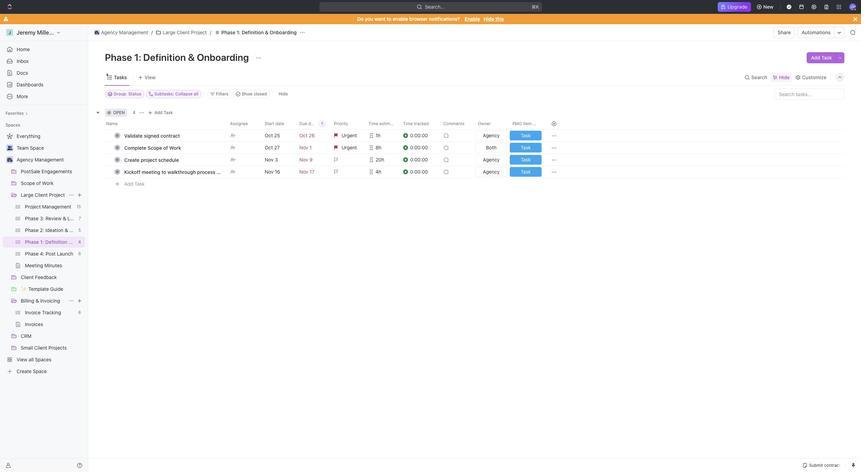 Task type: vqa. For each thing, say whether or not it's contained in the screenshot.


Task type: describe. For each thing, give the bounding box(es) containing it.
kickoff meeting to walkthrough process with client link
[[123, 167, 240, 177]]

phase 1: definition & onboarding inside tree
[[25, 239, 100, 245]]

create space
[[17, 369, 47, 374]]

more button
[[3, 91, 85, 102]]

20h button
[[364, 154, 399, 166]]

create for create space
[[17, 369, 31, 374]]

pmo item type button
[[508, 118, 543, 129]]

✨ template guide link
[[21, 284, 84, 295]]

phase 4: post launch
[[25, 251, 73, 257]]

due date button
[[295, 118, 330, 129]]

filters
[[216, 91, 228, 97]]

client inside client feedback link
[[21, 274, 34, 280]]

1 horizontal spatial scope
[[148, 145, 162, 151]]

upgrade
[[728, 4, 747, 10]]

1h button
[[364, 129, 399, 142]]

0 vertical spatial add
[[811, 55, 820, 61]]

owner
[[478, 121, 491, 126]]

start date
[[265, 121, 284, 126]]

estimate
[[379, 121, 396, 126]]

business time image
[[95, 31, 99, 34]]

open
[[113, 110, 125, 115]]

due date
[[299, 121, 317, 126]]

invoicing
[[40, 298, 60, 304]]

group:
[[114, 91, 127, 97]]

time estimate
[[369, 121, 396, 126]]

jeremy miller's workspace
[[17, 29, 86, 36]]

favorites
[[6, 111, 24, 116]]

phase 3: review & launch
[[25, 216, 84, 222]]

billing & invoicing link
[[21, 296, 66, 307]]

definition inside sidebar navigation
[[45, 239, 67, 245]]

1 horizontal spatial phase 1: definition & onboarding link
[[213, 28, 298, 37]]

1 vertical spatial launch
[[57, 251, 73, 257]]

add task for top add task button
[[811, 55, 832, 61]]

upgrade link
[[718, 2, 751, 12]]

urgent button for 8h
[[330, 142, 364, 154]]

20h
[[376, 157, 384, 163]]

project
[[141, 157, 157, 163]]

1: inside tree
[[40, 239, 44, 245]]

kickoff
[[124, 169, 140, 175]]

view for view all spaces
[[17, 357, 27, 363]]

item
[[523, 121, 532, 126]]

post
[[46, 251, 56, 257]]

5
[[78, 228, 81, 233]]

time tracked button
[[399, 118, 439, 129]]

launch inside 'link'
[[67, 216, 84, 222]]

inbox
[[17, 58, 29, 64]]

2 horizontal spatial definition
[[242, 29, 264, 35]]

you
[[365, 16, 373, 22]]

0 vertical spatial large
[[163, 29, 175, 35]]

assignee
[[230, 121, 248, 126]]

tasks
[[114, 74, 127, 80]]

of inside tree
[[36, 180, 41, 186]]

urgent button for 1h
[[330, 129, 364, 142]]

⌘k
[[531, 4, 539, 10]]

kickoff meeting to walkthrough process with client
[[124, 169, 240, 175]]

& inside 'link'
[[63, 216, 66, 222]]

1 horizontal spatial agency management link
[[92, 28, 150, 37]]

1 horizontal spatial all
[[194, 91, 198, 97]]

0 vertical spatial agency management
[[101, 29, 148, 35]]

dashboards link
[[3, 79, 85, 90]]

home link
[[3, 44, 85, 55]]

meeting
[[142, 169, 160, 175]]

everything
[[17, 133, 40, 139]]

home
[[17, 46, 30, 52]]

0 horizontal spatial agency management link
[[17, 154, 84, 165]]

type
[[533, 121, 542, 126]]

customize button
[[793, 73, 829, 82]]

0 vertical spatial 4
[[133, 110, 135, 115]]

large client project inside tree
[[21, 192, 65, 198]]

validate
[[124, 133, 143, 139]]

miller's
[[37, 29, 56, 36]]

6 for invoice tracking
[[78, 310, 81, 315]]

0:00:00 for 20h
[[410, 157, 428, 163]]

jm button
[[847, 1, 858, 12]]

search button
[[742, 73, 769, 82]]

✨
[[21, 286, 27, 292]]

1h
[[376, 133, 381, 138]]

large inside sidebar navigation
[[21, 192, 33, 198]]

both
[[486, 145, 497, 151]]

small
[[21, 345, 33, 351]]

✨ template guide
[[21, 286, 63, 292]]

crm
[[21, 333, 31, 339]]

0 vertical spatial large client project link
[[154, 28, 209, 37]]

name button
[[105, 118, 226, 129]]

8h
[[376, 145, 381, 151]]

team
[[17, 145, 29, 151]]

phase for 6
[[25, 251, 39, 257]]

1 horizontal spatial project
[[49, 192, 65, 198]]

1 horizontal spatial of
[[163, 145, 168, 151]]

1 vertical spatial to
[[162, 169, 166, 175]]

view button
[[135, 69, 158, 85]]

Search tasks... text field
[[775, 89, 844, 99]]

complete
[[124, 145, 146, 151]]

dashboards
[[17, 82, 43, 88]]

0 vertical spatial 1:
[[237, 29, 240, 35]]

customize
[[802, 74, 826, 80]]

0 vertical spatial add task button
[[807, 52, 836, 63]]

0:00:00 for 8h
[[410, 145, 428, 151]]

4h
[[376, 169, 381, 175]]

1 horizontal spatial add
[[154, 110, 162, 115]]

0 vertical spatial management
[[119, 29, 148, 35]]

1 vertical spatial add task button
[[146, 109, 176, 117]]

invoice tracking
[[25, 310, 61, 316]]

process
[[197, 169, 215, 175]]

user group image
[[7, 146, 12, 150]]

notifications?
[[429, 16, 460, 22]]

1 vertical spatial 1:
[[134, 52, 141, 63]]

1 horizontal spatial to
[[387, 16, 391, 22]]

0:00:00 for 1h
[[410, 133, 428, 138]]

time estimate button
[[364, 118, 399, 129]]

contract
[[161, 133, 180, 139]]

new
[[763, 4, 774, 10]]

urgent for 1h
[[342, 133, 357, 138]]

automations button
[[798, 27, 834, 38]]

0:00:00 button for 4h
[[403, 166, 439, 178]]

2 vertical spatial add task button
[[121, 180, 147, 188]]

date for start date
[[276, 121, 284, 126]]

filters button
[[207, 90, 232, 98]]

everything link
[[3, 131, 84, 142]]

template
[[28, 286, 49, 292]]

engagements
[[42, 169, 72, 174]]

create project schedule
[[124, 157, 179, 163]]

add task for bottom add task button
[[124, 181, 145, 187]]

enable
[[393, 16, 408, 22]]

small client projects
[[21, 345, 67, 351]]

management for leftmost 'agency management' link
[[35, 157, 64, 163]]

agency management inside tree
[[17, 157, 64, 163]]

work inside complete scope of work link
[[169, 145, 181, 151]]

0 vertical spatial hide
[[484, 16, 494, 22]]



Task type: locate. For each thing, give the bounding box(es) containing it.
task button for 4h
[[508, 166, 543, 178]]

client feedback link
[[21, 272, 84, 283]]

search
[[751, 74, 767, 80]]

create up kickoff
[[124, 157, 140, 163]]

agency management
[[101, 29, 148, 35], [17, 157, 64, 163]]

2 urgent from the top
[[342, 145, 357, 151]]

1 vertical spatial project
[[49, 192, 65, 198]]

billing & invoicing
[[21, 298, 60, 304]]

2 0:00:00 button from the top
[[403, 142, 439, 154]]

0 horizontal spatial /
[[151, 29, 153, 35]]

pmo
[[513, 121, 522, 126]]

0 horizontal spatial spaces
[[6, 123, 20, 128]]

agency management right business time icon
[[101, 29, 148, 35]]

1 urgent button from the top
[[330, 129, 364, 142]]

0 horizontal spatial large client project
[[21, 192, 65, 198]]

owner button
[[474, 118, 508, 129]]

1 vertical spatial agency management link
[[17, 154, 84, 165]]

1 vertical spatial hide
[[779, 74, 790, 80]]

2 vertical spatial management
[[42, 204, 71, 210]]

0:00:00 button for 8h
[[403, 142, 439, 154]]

1 0:00:00 from the top
[[410, 133, 428, 138]]

1 horizontal spatial date
[[308, 121, 317, 126]]

1 horizontal spatial work
[[169, 145, 181, 151]]

0 horizontal spatial add
[[124, 181, 133, 187]]

0 vertical spatial onboarding
[[270, 29, 297, 35]]

3 0:00:00 button from the top
[[403, 154, 439, 166]]

2 horizontal spatial onboarding
[[270, 29, 297, 35]]

agency for create project schedule
[[483, 157, 500, 163]]

work
[[169, 145, 181, 151], [42, 180, 54, 186]]

view down small
[[17, 357, 27, 363]]

add task up the name dropdown button
[[154, 110, 173, 115]]

scope
[[148, 145, 162, 151], [21, 180, 35, 186]]

schedule
[[158, 157, 179, 163]]

time
[[369, 121, 378, 126], [403, 121, 413, 126]]

1 vertical spatial 4
[[78, 239, 81, 245]]

management for the "project management" link
[[42, 204, 71, 210]]

0 vertical spatial all
[[194, 91, 198, 97]]

spaces down favorites
[[6, 123, 20, 128]]

0 horizontal spatial definition
[[45, 239, 67, 245]]

2 agency button from the top
[[474, 154, 508, 166]]

0 vertical spatial project
[[191, 29, 207, 35]]

production
[[69, 227, 94, 233]]

agency button down both 'dropdown button'
[[474, 166, 508, 178]]

space for team space
[[30, 145, 44, 151]]

jm
[[850, 5, 855, 9]]

view all spaces
[[17, 357, 51, 363]]

closed
[[254, 91, 267, 97]]

add up customize
[[811, 55, 820, 61]]

meeting
[[25, 263, 43, 269]]

1 horizontal spatial spaces
[[35, 357, 51, 363]]

1 time from the left
[[369, 121, 378, 126]]

tasks link
[[112, 73, 127, 82]]

space for create space
[[33, 369, 47, 374]]

1 agency button from the top
[[474, 129, 508, 142]]

1 / from the left
[[151, 29, 153, 35]]

add down kickoff
[[124, 181, 133, 187]]

phase 3: review & launch link
[[25, 213, 84, 224]]

2 vertical spatial add
[[124, 181, 133, 187]]

scope inside sidebar navigation
[[21, 180, 35, 186]]

client
[[228, 169, 240, 175]]

agency button for 1h
[[474, 129, 508, 142]]

view for view
[[144, 74, 156, 80]]

1 vertical spatial add task
[[154, 110, 173, 115]]

1 vertical spatial definition
[[143, 52, 186, 63]]

create for create project schedule
[[124, 157, 140, 163]]

add task button up the name dropdown button
[[146, 109, 176, 117]]

2 task button from the top
[[508, 142, 543, 154]]

3 task button from the top
[[508, 154, 543, 166]]

phase 2: ideation & production link
[[25, 225, 94, 236]]

1 horizontal spatial 1:
[[134, 52, 141, 63]]

urgent for 8h
[[342, 145, 357, 151]]

search...
[[425, 4, 445, 10]]

date inside 'dropdown button'
[[308, 121, 317, 126]]

large client project
[[163, 29, 207, 35], [21, 192, 65, 198]]

1 vertical spatial urgent
[[342, 145, 357, 151]]

4 task button from the top
[[508, 166, 543, 178]]

to right 'meeting'
[[162, 169, 166, 175]]

0:00:00 button for 1h
[[403, 129, 439, 142]]

spaces down 'small client projects'
[[35, 357, 51, 363]]

1 urgent from the top
[[342, 133, 357, 138]]

view button
[[135, 73, 158, 82]]

6 up 'invoices' link
[[78, 310, 81, 315]]

tree containing everything
[[3, 131, 100, 377]]

1 vertical spatial management
[[35, 157, 64, 163]]

create inside create space link
[[17, 369, 31, 374]]

client inside small client projects link
[[34, 345, 47, 351]]

2 vertical spatial 1:
[[40, 239, 44, 245]]

1 0:00:00 button from the top
[[403, 129, 439, 142]]

0 horizontal spatial phase 1: definition & onboarding link
[[25, 237, 100, 248]]

team space
[[17, 145, 44, 151]]

agency inside tree
[[17, 157, 33, 163]]

1 date from the left
[[276, 121, 284, 126]]

task button for 8h
[[508, 142, 543, 154]]

project management
[[25, 204, 71, 210]]

jeremy miller's workspace, , element
[[6, 29, 13, 36]]

management
[[119, 29, 148, 35], [35, 157, 64, 163], [42, 204, 71, 210]]

6 for phase 4: post launch
[[78, 251, 81, 256]]

onboarding inside tree
[[73, 239, 100, 245]]

phase 1: definition & onboarding
[[221, 29, 297, 35], [105, 52, 251, 63], [25, 239, 100, 245]]

walkthrough
[[167, 169, 196, 175]]

2 vertical spatial project
[[25, 204, 41, 210]]

projects
[[48, 345, 67, 351]]

work inside scope of work link
[[42, 180, 54, 186]]

agency for kickoff meeting to walkthrough process with client
[[483, 169, 500, 175]]

4h button
[[364, 166, 399, 178]]

of down postsale
[[36, 180, 41, 186]]

browser
[[409, 16, 428, 22]]

task
[[821, 55, 832, 61], [164, 110, 173, 115], [521, 133, 531, 138], [521, 145, 531, 151], [521, 157, 531, 163], [521, 169, 531, 175], [134, 181, 145, 187]]

1 horizontal spatial large client project
[[163, 29, 207, 35]]

all inside tree
[[29, 357, 34, 363]]

feedback
[[35, 274, 57, 280]]

of up schedule
[[163, 145, 168, 151]]

1 vertical spatial large
[[21, 192, 33, 198]]

time left tracked
[[403, 121, 413, 126]]

0 horizontal spatial large client project link
[[21, 190, 66, 201]]

2 time from the left
[[403, 121, 413, 126]]

scope of work
[[21, 180, 54, 186]]

4 inside sidebar navigation
[[78, 239, 81, 245]]

1 vertical spatial large client project link
[[21, 190, 66, 201]]

assignee button
[[226, 118, 261, 129]]

0 vertical spatial phase 1: definition & onboarding
[[221, 29, 297, 35]]

launch down 15
[[67, 216, 84, 222]]

hide inside dropdown button
[[779, 74, 790, 80]]

task button for 20h
[[508, 154, 543, 166]]

agency button down both
[[474, 154, 508, 166]]

0 vertical spatial create
[[124, 157, 140, 163]]

agency management up postsale engagements
[[17, 157, 64, 163]]

1 vertical spatial phase 1: definition & onboarding link
[[25, 237, 100, 248]]

2 vertical spatial definition
[[45, 239, 67, 245]]

0 vertical spatial spaces
[[6, 123, 20, 128]]

agency button up both
[[474, 129, 508, 142]]

0 vertical spatial urgent
[[342, 133, 357, 138]]

j
[[8, 30, 11, 35]]

do you want to enable browser notifications? enable hide this
[[357, 16, 504, 22]]

1 horizontal spatial definition
[[143, 52, 186, 63]]

4 right open
[[133, 110, 135, 115]]

1 horizontal spatial onboarding
[[197, 52, 249, 63]]

tree inside sidebar navigation
[[3, 131, 100, 377]]

show closed
[[242, 91, 267, 97]]

hide button
[[771, 73, 792, 82]]

0 horizontal spatial large
[[21, 192, 33, 198]]

0 horizontal spatial all
[[29, 357, 34, 363]]

sidebar navigation
[[0, 24, 100, 472]]

to right want
[[387, 16, 391, 22]]

comments
[[443, 121, 464, 126]]

create inside create project schedule link
[[124, 157, 140, 163]]

0:00:00 button
[[403, 129, 439, 142], [403, 142, 439, 154], [403, 154, 439, 166], [403, 166, 439, 178]]

urgent button down priority
[[330, 129, 364, 142]]

agency for validate signed contract
[[483, 133, 500, 138]]

0 horizontal spatial date
[[276, 121, 284, 126]]

hide right closed
[[279, 91, 288, 97]]

date
[[276, 121, 284, 126], [308, 121, 317, 126]]

date inside dropdown button
[[276, 121, 284, 126]]

1 vertical spatial space
[[33, 369, 47, 374]]

view up subtasks: at top
[[144, 74, 156, 80]]

0:00:00 for 4h
[[410, 169, 428, 175]]

4 0:00:00 from the top
[[410, 169, 428, 175]]

create
[[124, 157, 140, 163], [17, 369, 31, 374]]

2 / from the left
[[210, 29, 211, 35]]

0 horizontal spatial time
[[369, 121, 378, 126]]

create down view all spaces
[[17, 369, 31, 374]]

all right collapse at the left of page
[[194, 91, 198, 97]]

add task up customize
[[811, 55, 832, 61]]

1 vertical spatial large client project
[[21, 192, 65, 198]]

4 down 5
[[78, 239, 81, 245]]

2 0:00:00 from the top
[[410, 145, 428, 151]]

invoice
[[25, 310, 41, 316]]

minutes
[[44, 263, 62, 269]]

spaces
[[6, 123, 20, 128], [35, 357, 51, 363]]

invoices link
[[25, 319, 84, 330]]

0 vertical spatial scope
[[148, 145, 162, 151]]

0 vertical spatial launch
[[67, 216, 84, 222]]

view inside button
[[144, 74, 156, 80]]

add task button up customize
[[807, 52, 836, 63]]

date right due
[[308, 121, 317, 126]]

work down the validate signed contract link
[[169, 145, 181, 151]]

launch right post
[[57, 251, 73, 257]]

1:
[[237, 29, 240, 35], [134, 52, 141, 63], [40, 239, 44, 245]]

1 vertical spatial create
[[17, 369, 31, 374]]

7
[[79, 216, 81, 221]]

2 6 from the top
[[78, 310, 81, 315]]

8h button
[[364, 142, 399, 154]]

want
[[374, 16, 385, 22]]

2 horizontal spatial add
[[811, 55, 820, 61]]

0 horizontal spatial agency management
[[17, 157, 64, 163]]

1 horizontal spatial view
[[144, 74, 156, 80]]

2 horizontal spatial add task
[[811, 55, 832, 61]]

0 vertical spatial 6
[[78, 251, 81, 256]]

with
[[217, 169, 226, 175]]

0 vertical spatial to
[[387, 16, 391, 22]]

phase for 4
[[25, 239, 39, 245]]

time for time tracked
[[403, 121, 413, 126]]

time up the 1h in the left of the page
[[369, 121, 378, 126]]

hide left this
[[484, 16, 494, 22]]

0 horizontal spatial create
[[17, 369, 31, 374]]

1 vertical spatial of
[[36, 180, 41, 186]]

1 horizontal spatial hide
[[484, 16, 494, 22]]

all up the create space
[[29, 357, 34, 363]]

&
[[265, 29, 268, 35], [188, 52, 195, 63], [63, 216, 66, 222], [65, 227, 68, 233], [69, 239, 72, 245], [36, 298, 39, 304]]

2 horizontal spatial project
[[191, 29, 207, 35]]

tracking
[[42, 310, 61, 316]]

time for time estimate
[[369, 121, 378, 126]]

1 horizontal spatial /
[[210, 29, 211, 35]]

enable
[[465, 16, 480, 22]]

15
[[76, 204, 81, 209]]

2 date from the left
[[308, 121, 317, 126]]

scope down validate signed contract
[[148, 145, 162, 151]]

phase inside 'link'
[[25, 216, 39, 222]]

agency button for 20h
[[474, 154, 508, 166]]

1 horizontal spatial large client project link
[[154, 28, 209, 37]]

validate signed contract
[[124, 133, 180, 139]]

work down postsale engagements
[[42, 180, 54, 186]]

urgent button down priority dropdown button at left
[[330, 142, 364, 154]]

0 vertical spatial large client project
[[163, 29, 207, 35]]

space
[[30, 145, 44, 151], [33, 369, 47, 374]]

1 vertical spatial phase 1: definition & onboarding
[[105, 52, 251, 63]]

0 horizontal spatial of
[[36, 180, 41, 186]]

tree
[[3, 131, 100, 377]]

1 vertical spatial 6
[[78, 310, 81, 315]]

2 horizontal spatial hide
[[779, 74, 790, 80]]

0 vertical spatial add task
[[811, 55, 832, 61]]

postsale engagements
[[21, 169, 72, 174]]

3 agency button from the top
[[474, 166, 508, 178]]

tracked
[[414, 121, 429, 126]]

0 vertical spatial space
[[30, 145, 44, 151]]

2 vertical spatial onboarding
[[73, 239, 100, 245]]

1 task button from the top
[[508, 129, 543, 142]]

start
[[265, 121, 274, 126]]

1 vertical spatial add
[[154, 110, 162, 115]]

0 horizontal spatial 4
[[78, 239, 81, 245]]

meeting minutes
[[25, 263, 62, 269]]

phase for 5
[[25, 227, 39, 233]]

6 down 5
[[78, 251, 81, 256]]

postsale
[[21, 169, 40, 174]]

space down everything link
[[30, 145, 44, 151]]

2 urgent button from the top
[[330, 142, 364, 154]]

1 horizontal spatial large
[[163, 29, 175, 35]]

1 horizontal spatial time
[[403, 121, 413, 126]]

2 horizontal spatial 1:
[[237, 29, 240, 35]]

hide right search at top
[[779, 74, 790, 80]]

phase 2: ideation & production
[[25, 227, 94, 233]]

0:00:00 button for 20h
[[403, 154, 439, 166]]

0 vertical spatial definition
[[242, 29, 264, 35]]

business time image
[[7, 158, 12, 162]]

postsale engagements link
[[21, 166, 84, 177]]

add task button down kickoff
[[121, 180, 147, 188]]

date right start
[[276, 121, 284, 126]]

scope down postsale
[[21, 180, 35, 186]]

space down view all spaces link
[[33, 369, 47, 374]]

1 6 from the top
[[78, 251, 81, 256]]

project
[[191, 29, 207, 35], [49, 192, 65, 198], [25, 204, 41, 210]]

4 0:00:00 button from the top
[[403, 166, 439, 178]]

agency button for 4h
[[474, 166, 508, 178]]

crm link
[[21, 331, 84, 342]]

hide inside button
[[279, 91, 288, 97]]

scope of work link
[[21, 178, 84, 189]]

0 horizontal spatial view
[[17, 357, 27, 363]]

0 vertical spatial agency management link
[[92, 28, 150, 37]]

group: status
[[114, 91, 141, 97]]

0 horizontal spatial project
[[25, 204, 41, 210]]

3 0:00:00 from the top
[[410, 157, 428, 163]]

0 horizontal spatial to
[[162, 169, 166, 175]]

collapse
[[175, 91, 193, 97]]

1 vertical spatial spaces
[[35, 357, 51, 363]]

0 horizontal spatial add task
[[124, 181, 145, 187]]

add up the name dropdown button
[[154, 110, 162, 115]]

view inside tree
[[17, 357, 27, 363]]

guide
[[50, 286, 63, 292]]

phase for 7
[[25, 216, 39, 222]]

signed
[[144, 133, 159, 139]]

hide
[[484, 16, 494, 22], [779, 74, 790, 80], [279, 91, 288, 97]]

status
[[128, 91, 141, 97]]

client feedback
[[21, 274, 57, 280]]

this
[[495, 16, 504, 22]]

1 vertical spatial all
[[29, 357, 34, 363]]

1 vertical spatial scope
[[21, 180, 35, 186]]

date for due date
[[308, 121, 317, 126]]

0 horizontal spatial scope
[[21, 180, 35, 186]]

invoices
[[25, 322, 43, 327]]

2:
[[40, 227, 44, 233]]

task button for 1h
[[508, 129, 543, 142]]

add task button
[[807, 52, 836, 63], [146, 109, 176, 117], [121, 180, 147, 188]]

add task down kickoff
[[124, 181, 145, 187]]



